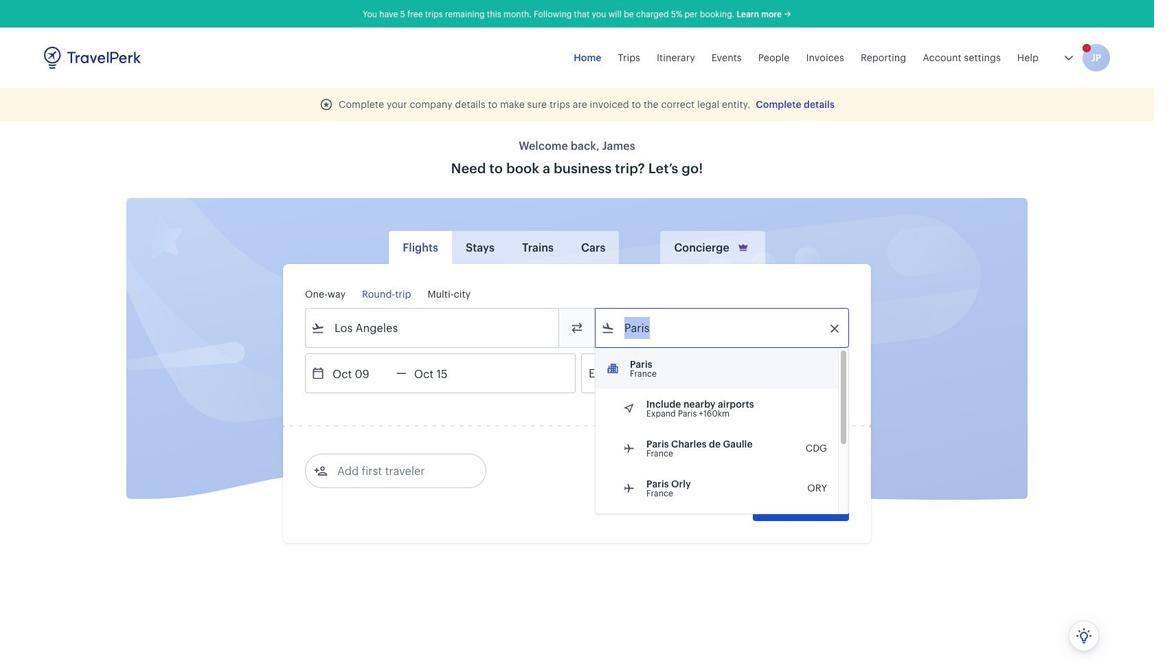 Task type: locate. For each thing, give the bounding box(es) containing it.
Depart text field
[[325, 354, 397, 393]]

From search field
[[325, 317, 541, 339]]



Task type: describe. For each thing, give the bounding box(es) containing it.
Add first traveler search field
[[328, 460, 471, 482]]

Return text field
[[407, 354, 478, 393]]

To search field
[[615, 317, 831, 339]]



